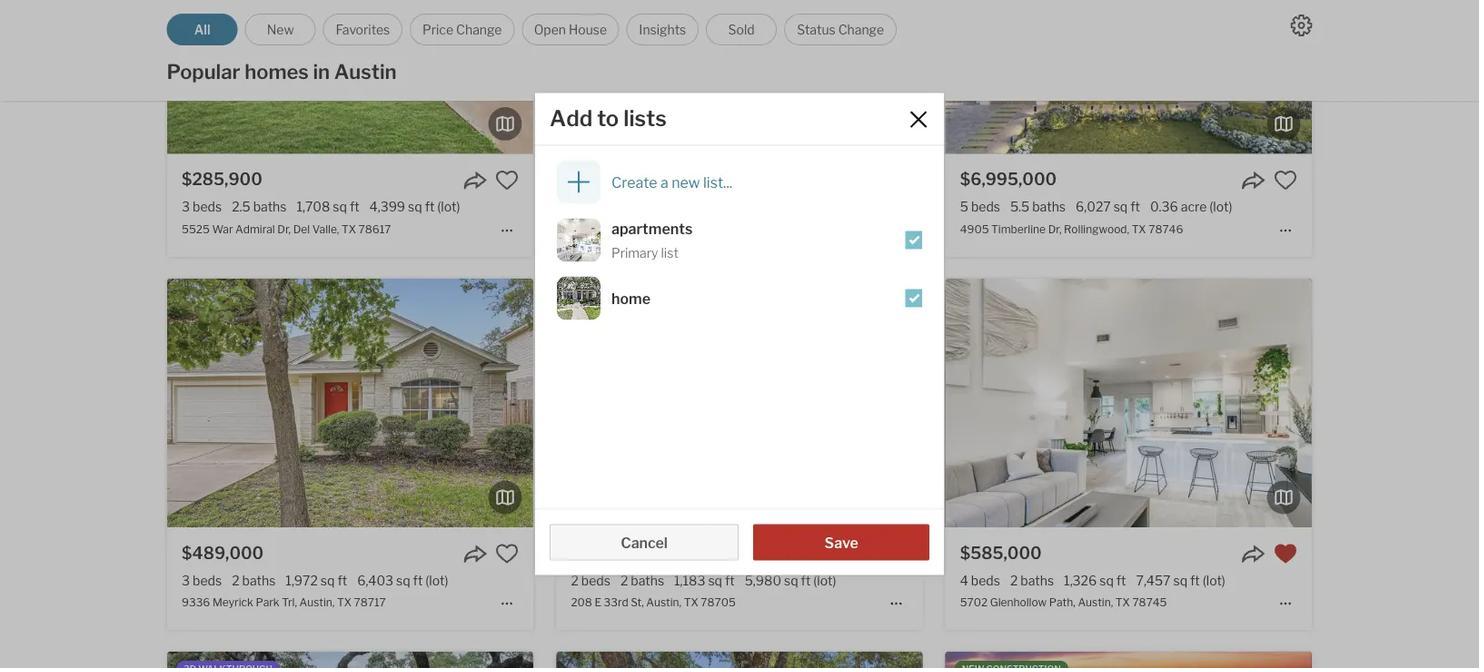 Task type: locate. For each thing, give the bounding box(es) containing it.
33rd
[[604, 597, 628, 610]]

2 up the glenhollow
[[1010, 573, 1018, 589]]

insights
[[639, 22, 686, 37]]

2 photo of 9336 meyrick park trl, austin, tx 78717 image from the left
[[533, 279, 900, 528]]

baths up the glenhollow
[[1021, 573, 1054, 589]]

ct,
[[640, 223, 654, 236]]

photo of 208 e 33rd st, austin, tx 78705 image
[[556, 279, 923, 528], [923, 279, 1289, 528]]

beds for $585,000
[[971, 573, 1000, 589]]

1,183 sq ft
[[674, 573, 735, 589]]

1 2 from the left
[[232, 573, 239, 589]]

sq for 1,708
[[333, 200, 347, 215]]

baths for $585,000
[[1021, 573, 1054, 589]]

apartments
[[611, 220, 693, 238]]

4 2 from the left
[[1010, 573, 1018, 589]]

0 vertical spatial favorite button image
[[495, 169, 519, 192]]

0 vertical spatial 4
[[571, 200, 579, 215]]

photo of 5608 courtyard cv, austin, tx 78731 image down 78717
[[167, 653, 534, 669]]

4905
[[960, 223, 989, 236]]

sq
[[333, 200, 347, 215], [408, 200, 422, 215], [1114, 200, 1128, 215], [321, 573, 335, 589], [396, 573, 410, 589], [708, 573, 722, 589], [784, 573, 798, 589], [1100, 573, 1114, 589], [1173, 573, 1188, 589]]

3 up 5525
[[182, 200, 190, 215]]

photo of 9336 meyrick park trl, austin, tx 78717 image
[[167, 279, 534, 528], [533, 279, 900, 528]]

option group containing apartments
[[535, 219, 944, 320]]

change for status change
[[838, 22, 884, 37]]

sq up valle,
[[333, 200, 347, 215]]

tx
[[342, 223, 356, 236], [694, 223, 709, 236], [1132, 223, 1146, 236], [337, 597, 352, 610], [684, 597, 698, 610], [1116, 597, 1130, 610]]

baths up the admiral
[[253, 200, 287, 215]]

beds right "5" in the right of the page
[[971, 200, 1000, 215]]

baths for $795,000
[[631, 573, 664, 589]]

add to lists
[[550, 105, 667, 132]]

beds up 5702
[[971, 573, 1000, 589]]

1 horizontal spatial 4
[[960, 573, 968, 589]]

home
[[611, 290, 651, 307]]

create
[[611, 173, 657, 191]]

1,326 sq ft
[[1064, 573, 1126, 589]]

change right price at top left
[[456, 22, 502, 37]]

78745
[[1133, 597, 1167, 610]]

1 vertical spatial 3
[[182, 573, 190, 589]]

2 up meyrick
[[232, 573, 239, 589]]

ft right 7,457
[[1190, 573, 1200, 589]]

1 photo of 524 s meadowlark st, austin, tx 78734 image from the left
[[556, 653, 923, 669]]

1 horizontal spatial dr,
[[1048, 223, 1062, 236]]

0 vertical spatial 3 beds
[[182, 200, 222, 215]]

austin,
[[656, 223, 692, 236], [299, 597, 335, 610], [646, 597, 682, 610], [1078, 597, 1113, 610]]

favorite button image
[[1274, 169, 1297, 192], [495, 542, 519, 566], [1274, 542, 1297, 566]]

Insights radio
[[626, 14, 699, 45]]

photo of 14006 panorama dr, austin, tx 78732 image
[[946, 653, 1312, 669], [1312, 653, 1479, 669]]

photo of 2402 sonora ct, austin, tx 78756 image
[[556, 0, 923, 154], [923, 0, 1289, 154]]

sq right 5,980
[[784, 573, 798, 589]]

beds up e
[[581, 573, 610, 589]]

option group
[[167, 14, 897, 45], [535, 219, 944, 320]]

ft right 4,399
[[425, 200, 435, 215]]

1 photo of 14006 panorama dr, austin, tx 78732 image from the left
[[946, 653, 1312, 669]]

0 vertical spatial 4 beds
[[571, 200, 611, 215]]

favorite button image for $795,000
[[885, 542, 908, 566]]

list...
[[703, 173, 732, 191]]

(lot)
[[437, 200, 460, 215], [1210, 200, 1232, 215], [426, 573, 448, 589], [814, 573, 836, 589], [1203, 573, 1226, 589]]

baths right 5.5
[[1032, 200, 1066, 215]]

1 change from the left
[[456, 22, 502, 37]]

2 baths up park
[[232, 573, 276, 589]]

popular homes in austin
[[167, 60, 397, 84]]

option group containing all
[[167, 14, 897, 45]]

2 baths
[[232, 573, 276, 589], [620, 573, 664, 589], [1010, 573, 1054, 589]]

beds up the 9336 at the bottom
[[193, 573, 222, 589]]

photo of 5525 war admiral dr, del valle, tx 78617 image
[[167, 0, 534, 154], [533, 0, 900, 154]]

new
[[267, 22, 294, 37]]

photo of 5608 courtyard cv, austin, tx 78731 image
[[167, 653, 534, 669], [533, 653, 900, 669]]

2 2 baths from the left
[[620, 573, 664, 589]]

sq for 5,980
[[784, 573, 798, 589]]

beds up 5525
[[193, 200, 222, 215]]

1,708 sq ft
[[297, 200, 359, 215]]

2 photo of 524 s meadowlark st, austin, tx 78734 image from the left
[[923, 653, 1289, 669]]

sq for 7,457
[[1173, 573, 1188, 589]]

beds up 2402
[[582, 200, 611, 215]]

sq right 6,027
[[1114, 200, 1128, 215]]

2 photo of 208 e 33rd st, austin, tx 78705 image from the left
[[923, 279, 1289, 528]]

ft left 0.36
[[1131, 200, 1140, 215]]

baths for $489,000
[[242, 573, 276, 589]]

2 3 beds from the top
[[182, 573, 222, 589]]

home checkbox
[[535, 277, 944, 320]]

5525 war admiral dr, del valle, tx 78617
[[182, 223, 391, 236]]

4 beds
[[571, 200, 611, 215], [960, 573, 1000, 589]]

1 horizontal spatial change
[[838, 22, 884, 37]]

favorite button checkbox
[[495, 169, 519, 192], [1274, 169, 1297, 192], [495, 542, 519, 566], [885, 542, 908, 566], [1274, 542, 1297, 566]]

photo of 524 s meadowlark st, austin, tx 78734 image down 78705
[[556, 653, 923, 669]]

1 2 baths from the left
[[232, 573, 276, 589]]

favorite button image
[[495, 169, 519, 192], [885, 542, 908, 566]]

All radio
[[167, 14, 238, 45]]

dr, left del at the left
[[277, 223, 291, 236]]

change inside radio
[[838, 22, 884, 37]]

0 horizontal spatial 4
[[571, 200, 579, 215]]

2 baths up st,
[[620, 573, 664, 589]]

baths up '208 e 33rd st, austin, tx 78705'
[[631, 573, 664, 589]]

photo of 4905 timberline dr, rollingwood, tx 78746 image
[[946, 0, 1312, 154], [1312, 0, 1479, 154]]

house
[[569, 22, 607, 37]]

apartments checkbox
[[535, 219, 944, 262]]

beds for $6,995,000
[[971, 200, 1000, 215]]

add
[[550, 105, 593, 132]]

ft up 78705
[[725, 573, 735, 589]]

1 photo of 2402 sonora ct, austin, tx 78756 image from the left
[[556, 0, 923, 154]]

1 photo of 9336 meyrick park trl, austin, tx 78717 image from the left
[[167, 279, 534, 528]]

0 vertical spatial option group
[[167, 14, 897, 45]]

6,027
[[1076, 200, 1111, 215]]

photo of 3833 river place blvd, austin, tx 78730 image
[[557, 277, 601, 320]]

baths
[[253, 200, 287, 215], [1032, 200, 1066, 215], [242, 573, 276, 589], [631, 573, 664, 589], [1021, 573, 1054, 589]]

open
[[534, 22, 566, 37]]

1,183
[[674, 573, 705, 589]]

(lot) down save
[[814, 573, 836, 589]]

1 3 from the top
[[182, 200, 190, 215]]

photo of 5608 courtyard cv, austin, tx 78731 image down 78705
[[533, 653, 900, 669]]

1 horizontal spatial favorite button image
[[885, 542, 908, 566]]

tx left 78717
[[337, 597, 352, 610]]

beds for $795,000
[[581, 573, 610, 589]]

1 vertical spatial 3 beds
[[182, 573, 222, 589]]

sq right 1,326
[[1100, 573, 1114, 589]]

0 horizontal spatial change
[[456, 22, 502, 37]]

4 beds up 2402
[[571, 200, 611, 215]]

1 horizontal spatial 2 baths
[[620, 573, 664, 589]]

apartments primary list
[[611, 220, 693, 261]]

2 baths for $795,000
[[620, 573, 664, 589]]

1,708
[[297, 200, 330, 215]]

Favorites radio
[[323, 14, 403, 45]]

cancel
[[621, 535, 668, 552]]

2 photo of 2402 sonora ct, austin, tx 78756 image from the left
[[923, 0, 1289, 154]]

sq right 1,972
[[321, 573, 335, 589]]

price
[[422, 22, 453, 37]]

austin, up list
[[656, 223, 692, 236]]

(lot) for $489,000
[[426, 573, 448, 589]]

favorites
[[336, 22, 390, 37]]

3 2 baths from the left
[[1010, 573, 1054, 589]]

ft for 1,183 sq ft
[[725, 573, 735, 589]]

ft for 6,403 sq ft (lot)
[[413, 573, 423, 589]]

2 horizontal spatial 2 baths
[[1010, 573, 1054, 589]]

ft left 6,403
[[337, 573, 347, 589]]

4 up 5702
[[960, 573, 968, 589]]

trl,
[[282, 597, 297, 610]]

favorite button image for $489,000
[[495, 542, 519, 566]]

0 horizontal spatial 2 baths
[[232, 573, 276, 589]]

2 3 from the top
[[182, 573, 190, 589]]

New radio
[[245, 14, 316, 45]]

beds for $489,000
[[193, 573, 222, 589]]

7,457
[[1136, 573, 1171, 589]]

(lot) right 4,399
[[437, 200, 460, 215]]

austin, down 1,972 sq ft at the bottom left of the page
[[299, 597, 335, 610]]

baths for $285,900
[[253, 200, 287, 215]]

9336
[[182, 597, 210, 610]]

2 photo of 5525 war admiral dr, del valle, tx 78617 image from the left
[[533, 0, 900, 154]]

1 vertical spatial 4
[[960, 573, 968, 589]]

photo of 5702 glenhollow path, austin, tx 78745 image
[[557, 219, 601, 262], [946, 279, 1312, 528], [1312, 279, 1479, 528]]

sq up 78705
[[708, 573, 722, 589]]

1 vertical spatial favorite button image
[[885, 542, 908, 566]]

0 horizontal spatial dr,
[[277, 223, 291, 236]]

1 horizontal spatial 4 beds
[[960, 573, 1000, 589]]

1 vertical spatial option group
[[535, 219, 944, 320]]

photo of 524 s meadowlark st, austin, tx 78734 image down 5702 glenhollow path, austin, tx 78745
[[923, 653, 1289, 669]]

change right status
[[838, 22, 884, 37]]

6,027 sq ft
[[1076, 200, 1140, 215]]

photo of 5702 glenhollow path, austin, tx 78745 image inside option group
[[557, 219, 601, 262]]

sq right 4,399
[[408, 200, 422, 215]]

change inside option
[[456, 22, 502, 37]]

0 horizontal spatial 4 beds
[[571, 200, 611, 215]]

save button
[[753, 525, 929, 561]]

2 change from the left
[[838, 22, 884, 37]]

austin, down 1,326 sq ft
[[1078, 597, 1113, 610]]

photo of 524 s meadowlark st, austin, tx 78734 image
[[556, 653, 923, 669], [923, 653, 1289, 669]]

5702 glenhollow path, austin, tx 78745
[[960, 597, 1167, 610]]

1,972
[[286, 573, 318, 589]]

3 up the 9336 at the bottom
[[182, 573, 190, 589]]

3
[[182, 200, 190, 215], [182, 573, 190, 589]]

dr, down '5.5 baths'
[[1048, 223, 1062, 236]]

$6,995,000
[[960, 170, 1057, 190]]

to
[[597, 105, 619, 132]]

ft left 7,457
[[1116, 573, 1126, 589]]

path,
[[1049, 597, 1076, 610]]

2 for $585,000
[[1010, 573, 1018, 589]]

favorite button checkbox for $795,000
[[885, 542, 908, 566]]

(lot) right 7,457
[[1203, 573, 1226, 589]]

popular
[[167, 60, 240, 84]]

9336 meyrick park trl, austin, tx 78717
[[182, 597, 386, 610]]

$489,000
[[182, 543, 264, 563]]

3 2 from the left
[[620, 573, 628, 589]]

ft right 5,980
[[801, 573, 811, 589]]

ft up 78617
[[350, 200, 359, 215]]

1 3 beds from the top
[[182, 200, 222, 215]]

2 baths up the glenhollow
[[1010, 573, 1054, 589]]

0 horizontal spatial favorite button image
[[495, 169, 519, 192]]

2.5 baths
[[232, 200, 287, 215]]

4 up 2402
[[571, 200, 579, 215]]

2 baths for $585,000
[[1010, 573, 1054, 589]]

3 beds up 5525
[[182, 200, 222, 215]]

favorite button checkbox for $489,000
[[495, 542, 519, 566]]

Sold radio
[[706, 14, 777, 45]]

glenhollow
[[990, 597, 1047, 610]]

78617
[[359, 223, 391, 236]]

4,399 sq ft (lot)
[[369, 200, 460, 215]]

tx right valle,
[[342, 223, 356, 236]]

0.36
[[1150, 200, 1178, 215]]

2402 sonora ct, austin, tx 78756
[[571, 223, 746, 236]]

0.36 acre (lot)
[[1150, 200, 1232, 215]]

0 vertical spatial 3
[[182, 200, 190, 215]]

sq right 6,403
[[396, 573, 410, 589]]

sq for 1,326
[[1100, 573, 1114, 589]]

favorite button checkbox for $6,995,000
[[1274, 169, 1297, 192]]

78717
[[354, 597, 386, 610]]

(lot) right 6,403
[[426, 573, 448, 589]]

1,326
[[1064, 573, 1097, 589]]

sold
[[728, 22, 755, 37]]

1 dr, from the left
[[277, 223, 291, 236]]

tx down 1,183
[[684, 597, 698, 610]]

2 up 33rd
[[620, 573, 628, 589]]

baths up park
[[242, 573, 276, 589]]

sq right 7,457
[[1173, 573, 1188, 589]]

4 beds up 5702
[[960, 573, 1000, 589]]

5702
[[960, 597, 988, 610]]

ft right 6,403
[[413, 573, 423, 589]]

$2,599,000
[[571, 170, 667, 190]]

2 up 208
[[571, 573, 579, 589]]

1 vertical spatial 4 beds
[[960, 573, 1000, 589]]

austin
[[334, 60, 397, 84]]

3 beds up the 9336 at the bottom
[[182, 573, 222, 589]]



Task type: describe. For each thing, give the bounding box(es) containing it.
6,403
[[357, 573, 393, 589]]

(lot) for $795,000
[[814, 573, 836, 589]]

timberline
[[991, 223, 1046, 236]]

2 2 from the left
[[571, 573, 579, 589]]

3 beds for $285,900
[[182, 200, 222, 215]]

5525
[[182, 223, 210, 236]]

sq for 6,403
[[396, 573, 410, 589]]

sonora
[[601, 223, 637, 236]]

2402
[[571, 223, 599, 236]]

austin, right st,
[[646, 597, 682, 610]]

rollingwood,
[[1064, 223, 1129, 236]]

5,980 sq ft (lot)
[[745, 573, 836, 589]]

$795,000
[[571, 543, 652, 563]]

lists
[[624, 105, 667, 132]]

2 dr, from the left
[[1048, 223, 1062, 236]]

status change
[[797, 22, 884, 37]]

st,
[[631, 597, 644, 610]]

sq for 6,027
[[1114, 200, 1128, 215]]

3 for $285,900
[[182, 200, 190, 215]]

create a new list...
[[611, 173, 732, 191]]

park
[[256, 597, 280, 610]]

78756
[[711, 223, 746, 236]]

tx left 78745
[[1116, 597, 1130, 610]]

2 beds
[[571, 573, 610, 589]]

2 photo of 14006 panorama dr, austin, tx 78732 image from the left
[[1312, 653, 1479, 669]]

sq for 1,972
[[321, 573, 335, 589]]

price change
[[422, 22, 502, 37]]

78705
[[701, 597, 736, 610]]

2.5
[[232, 200, 250, 215]]

5
[[960, 200, 968, 215]]

all
[[194, 22, 210, 37]]

5 beds
[[960, 200, 1000, 215]]

208
[[571, 597, 592, 610]]

favorite button image for $585,000
[[1274, 542, 1297, 566]]

$285,900
[[182, 170, 262, 190]]

save
[[825, 535, 858, 552]]

6,403 sq ft (lot)
[[357, 573, 448, 589]]

in
[[313, 60, 330, 84]]

ft for 1,326 sq ft
[[1116, 573, 1126, 589]]

sq for 1,183
[[708, 573, 722, 589]]

3 for $489,000
[[182, 573, 190, 589]]

favorite button image for $6,995,000
[[1274, 169, 1297, 192]]

create a new list... button
[[557, 160, 922, 204]]

Price Change radio
[[410, 14, 515, 45]]

ft for 1,972 sq ft
[[337, 573, 347, 589]]

primary
[[611, 245, 658, 261]]

add to lists dialog
[[535, 93, 944, 576]]

favorite button image for $285,900
[[495, 169, 519, 192]]

1 photo of 4905 timberline dr, rollingwood, tx 78746 image from the left
[[946, 0, 1312, 154]]

cancel button
[[550, 525, 739, 561]]

208 e 33rd st, austin, tx 78705
[[571, 597, 736, 610]]

favorite button checkbox for $285,900
[[495, 169, 519, 192]]

(lot) right acre
[[1210, 200, 1232, 215]]

admiral
[[235, 223, 275, 236]]

ft for 1,708 sq ft
[[350, 200, 359, 215]]

5.5
[[1010, 200, 1030, 215]]

change for price change
[[456, 22, 502, 37]]

4,399
[[369, 200, 405, 215]]

baths for $6,995,000
[[1032, 200, 1066, 215]]

ft for 7,457 sq ft (lot)
[[1190, 573, 1200, 589]]

acre
[[1181, 200, 1207, 215]]

status
[[797, 22, 836, 37]]

meyrick
[[212, 597, 253, 610]]

ft for 6,027 sq ft
[[1131, 200, 1140, 215]]

tx left 78746
[[1132, 223, 1146, 236]]

5.5 baths
[[1010, 200, 1066, 215]]

(lot) for $285,900
[[437, 200, 460, 215]]

del
[[293, 223, 310, 236]]

new
[[672, 173, 700, 191]]

sq for 4,399
[[408, 200, 422, 215]]

1 photo of 208 e 33rd st, austin, tx 78705 image from the left
[[556, 279, 923, 528]]

$585,000
[[960, 543, 1042, 563]]

1 photo of 5525 war admiral dr, del valle, tx 78617 image from the left
[[167, 0, 534, 154]]

list
[[661, 245, 679, 261]]

7,457 sq ft (lot)
[[1136, 573, 1226, 589]]

homes
[[245, 60, 309, 84]]

tx left 78756
[[694, 223, 709, 236]]

open house
[[534, 22, 607, 37]]

Status Change radio
[[784, 14, 897, 45]]

favorite button checkbox for $585,000
[[1274, 542, 1297, 566]]

a
[[661, 173, 669, 191]]

78746
[[1149, 223, 1183, 236]]

e
[[595, 597, 601, 610]]

ft for 4,399 sq ft (lot)
[[425, 200, 435, 215]]

5,980
[[745, 573, 781, 589]]

4905 timberline dr, rollingwood, tx 78746
[[960, 223, 1183, 236]]

beds for $285,900
[[193, 200, 222, 215]]

(lot) for $585,000
[[1203, 573, 1226, 589]]

2 for $795,000
[[620, 573, 628, 589]]

2 baths for $489,000
[[232, 573, 276, 589]]

2 photo of 4905 timberline dr, rollingwood, tx 78746 image from the left
[[1312, 0, 1479, 154]]

Open House radio
[[522, 14, 619, 45]]

valle,
[[312, 223, 339, 236]]

2 for $489,000
[[232, 573, 239, 589]]

1 photo of 5608 courtyard cv, austin, tx 78731 image from the left
[[167, 653, 534, 669]]

war
[[212, 223, 233, 236]]

add to lists element
[[550, 105, 885, 132]]

3 beds for $489,000
[[182, 573, 222, 589]]

2 photo of 5608 courtyard cv, austin, tx 78731 image from the left
[[533, 653, 900, 669]]

1,972 sq ft
[[286, 573, 347, 589]]

ft for 5,980 sq ft (lot)
[[801, 573, 811, 589]]



Task type: vqa. For each thing, say whether or not it's contained in the screenshot.


